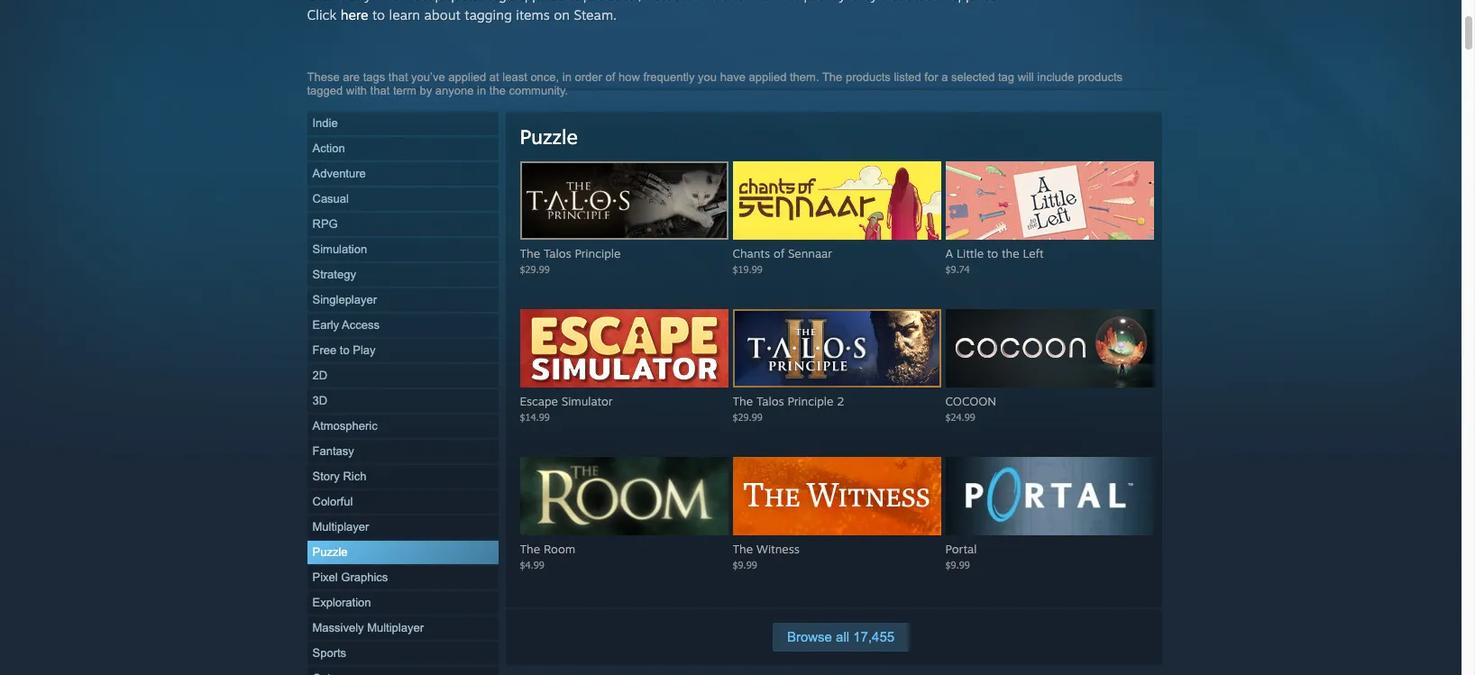 Task type: locate. For each thing, give the bounding box(es) containing it.
principle inside the talos principle $29.99
[[575, 246, 621, 261]]

chants
[[733, 246, 771, 261]]

click here to learn about tagging items on steam.
[[307, 6, 617, 23]]

to right here at the left top
[[373, 6, 385, 23]]

early access
[[313, 318, 380, 332]]

the inside the talos principle $29.99
[[520, 246, 540, 261]]

here link
[[341, 6, 369, 23]]

the
[[823, 70, 843, 84], [520, 246, 540, 261], [733, 394, 753, 409], [520, 542, 540, 557], [733, 542, 753, 557]]

least
[[503, 70, 528, 84]]

to
[[373, 6, 385, 23], [988, 246, 999, 261], [340, 344, 350, 357]]

0 horizontal spatial products
[[846, 70, 891, 84]]

include
[[1038, 70, 1075, 84]]

the inside the witness $9.99
[[733, 542, 753, 557]]

the room $4.99
[[520, 542, 576, 571]]

multiplayer down colorful
[[313, 521, 369, 534]]

1 horizontal spatial applied
[[749, 70, 787, 84]]

order
[[575, 70, 602, 84]]

portal $9.99
[[946, 542, 977, 571]]

2 horizontal spatial to
[[988, 246, 999, 261]]

0 vertical spatial the
[[490, 84, 506, 97]]

of right chants
[[774, 246, 785, 261]]

0 vertical spatial $29.99
[[520, 263, 550, 275]]

1 horizontal spatial $29.99
[[733, 411, 763, 423]]

$9.99 down 'witness'
[[733, 559, 758, 571]]

puzzle down community.
[[520, 124, 578, 149]]

the inside the room $4.99
[[520, 542, 540, 557]]

0 horizontal spatial $9.99
[[733, 559, 758, 571]]

the talos principle $29.99
[[520, 246, 621, 275]]

in left the at
[[477, 84, 486, 97]]

escape
[[520, 394, 558, 409]]

rpg
[[313, 217, 338, 231]]

0 horizontal spatial principle
[[575, 246, 621, 261]]

puzzle link
[[520, 124, 578, 149]]

colorful
[[313, 495, 353, 509]]

simulator
[[562, 394, 613, 409]]

free
[[313, 344, 337, 357]]

0 horizontal spatial of
[[606, 70, 616, 84]]

1 horizontal spatial puzzle
[[520, 124, 578, 149]]

how
[[619, 70, 640, 84]]

0 horizontal spatial applied
[[449, 70, 486, 84]]

0 horizontal spatial in
[[477, 84, 486, 97]]

1 vertical spatial multiplayer
[[367, 622, 424, 635]]

simulation
[[313, 243, 367, 256]]

a little to the left $9.74
[[946, 246, 1044, 275]]

massively
[[313, 622, 364, 635]]

1 horizontal spatial the
[[1002, 246, 1020, 261]]

are
[[343, 70, 360, 84]]

products left the listed
[[846, 70, 891, 84]]

the for the talos principle
[[520, 246, 540, 261]]

on
[[554, 6, 570, 23]]

all
[[836, 630, 850, 645]]

of inside these are tags that you've applied at least once, in order of how frequently you have applied them. the products listed for a selected tag will include products tagged with that term by anyone in the community.
[[606, 70, 616, 84]]

the
[[490, 84, 506, 97], [1002, 246, 1020, 261]]

once,
[[531, 70, 559, 84]]

0 vertical spatial principle
[[575, 246, 621, 261]]

products
[[846, 70, 891, 84], [1078, 70, 1123, 84]]

1 vertical spatial of
[[774, 246, 785, 261]]

learn
[[389, 6, 421, 23]]

with
[[346, 84, 367, 97]]

0 horizontal spatial $29.99
[[520, 263, 550, 275]]

a
[[946, 246, 954, 261]]

browse all 17,455 link
[[773, 623, 909, 652]]

the inside a little to the left $9.74
[[1002, 246, 1020, 261]]

fantasy
[[313, 445, 354, 458]]

$9.99 down the portal
[[946, 559, 971, 571]]

2d
[[313, 369, 328, 382]]

1 products from the left
[[846, 70, 891, 84]]

community.
[[509, 84, 568, 97]]

strategy
[[313, 268, 356, 281]]

principle for the talos principle
[[575, 246, 621, 261]]

tags
[[363, 70, 385, 84]]

0 vertical spatial of
[[606, 70, 616, 84]]

frequently
[[644, 70, 695, 84]]

applied left the at
[[449, 70, 486, 84]]

1 vertical spatial principle
[[788, 394, 834, 409]]

1 vertical spatial talos
[[757, 394, 784, 409]]

$9.74
[[946, 263, 970, 275]]

left
[[1023, 246, 1044, 261]]

the inside these are tags that you've applied at least once, in order of how frequently you have applied them. the products listed for a selected tag will include products tagged with that term by anyone in the community.
[[490, 84, 506, 97]]

talos
[[544, 246, 572, 261], [757, 394, 784, 409]]

multiplayer right massively
[[367, 622, 424, 635]]

2 vertical spatial to
[[340, 344, 350, 357]]

1 horizontal spatial in
[[563, 70, 572, 84]]

the inside these are tags that you've applied at least once, in order of how frequently you have applied them. the products listed for a selected tag will include products tagged with that term by anyone in the community.
[[823, 70, 843, 84]]

$9.99 inside the witness $9.99
[[733, 559, 758, 571]]

of left how
[[606, 70, 616, 84]]

puzzle
[[520, 124, 578, 149], [313, 546, 348, 559]]

0 horizontal spatial puzzle
[[313, 546, 348, 559]]

that right tags at left
[[389, 70, 408, 84]]

the for the room
[[520, 542, 540, 557]]

0 horizontal spatial to
[[340, 344, 350, 357]]

tag
[[999, 70, 1015, 84]]

in left the order
[[563, 70, 572, 84]]

0 vertical spatial talos
[[544, 246, 572, 261]]

1 horizontal spatial talos
[[757, 394, 784, 409]]

1 vertical spatial $29.99
[[733, 411, 763, 423]]

1 horizontal spatial of
[[774, 246, 785, 261]]

talos for the talos principle
[[544, 246, 572, 261]]

applied
[[449, 70, 486, 84], [749, 70, 787, 84]]

$24.99
[[946, 411, 976, 423]]

$9.99
[[733, 559, 758, 571], [946, 559, 971, 571]]

pixel graphics
[[313, 571, 388, 585]]

by
[[420, 84, 432, 97]]

to inside a little to the left $9.74
[[988, 246, 999, 261]]

sports
[[313, 647, 346, 660]]

0 horizontal spatial the
[[490, 84, 506, 97]]

1 horizontal spatial products
[[1078, 70, 1123, 84]]

$19.99
[[733, 263, 763, 275]]

the witness $9.99
[[733, 542, 800, 571]]

the inside "the talos principle 2 $29.99"
[[733, 394, 753, 409]]

the left left
[[1002, 246, 1020, 261]]

1 horizontal spatial $9.99
[[946, 559, 971, 571]]

to right little
[[988, 246, 999, 261]]

1 $9.99 from the left
[[733, 559, 758, 571]]

of inside chants of sennaar $19.99
[[774, 246, 785, 261]]

to left 'play'
[[340, 344, 350, 357]]

room
[[544, 542, 576, 557]]

$29.99
[[520, 263, 550, 275], [733, 411, 763, 423]]

1 horizontal spatial principle
[[788, 394, 834, 409]]

principle
[[575, 246, 621, 261], [788, 394, 834, 409]]

steam.
[[574, 6, 617, 23]]

puzzle up pixel
[[313, 546, 348, 559]]

these are tags that you've applied at least once, in order of how frequently you have applied them. the products listed for a selected tag will include products tagged with that term by anyone in the community.
[[307, 70, 1123, 97]]

action
[[313, 142, 345, 155]]

you've
[[411, 70, 445, 84]]

talos inside "the talos principle 2 $29.99"
[[757, 394, 784, 409]]

talos inside the talos principle $29.99
[[544, 246, 572, 261]]

0 horizontal spatial talos
[[544, 246, 572, 261]]

products right 'include'
[[1078, 70, 1123, 84]]

principle inside "the talos principle 2 $29.99"
[[788, 394, 834, 409]]

1 vertical spatial the
[[1002, 246, 1020, 261]]

1 horizontal spatial to
[[373, 6, 385, 23]]

applied right have in the top of the page
[[749, 70, 787, 84]]

0 vertical spatial to
[[373, 6, 385, 23]]

multiplayer
[[313, 521, 369, 534], [367, 622, 424, 635]]

1 vertical spatial to
[[988, 246, 999, 261]]

2 $9.99 from the left
[[946, 559, 971, 571]]

$14.99
[[520, 411, 550, 423]]

the left community.
[[490, 84, 506, 97]]



Task type: vqa. For each thing, say whether or not it's contained in the screenshot.
'tags'
yes



Task type: describe. For each thing, give the bounding box(es) containing it.
$29.99 inside "the talos principle 2 $29.99"
[[733, 411, 763, 423]]

the for the talos principle 2
[[733, 394, 753, 409]]

2 applied from the left
[[749, 70, 787, 84]]

these
[[307, 70, 340, 84]]

play
[[353, 344, 376, 357]]

have
[[720, 70, 746, 84]]

will
[[1018, 70, 1034, 84]]

cocoon
[[946, 394, 997, 409]]

little
[[957, 246, 984, 261]]

$9.99 inside portal $9.99
[[946, 559, 971, 571]]

3d
[[313, 394, 328, 408]]

rich
[[343, 470, 367, 484]]

principle for the talos principle 2
[[788, 394, 834, 409]]

selected
[[952, 70, 995, 84]]

pixel
[[313, 571, 338, 585]]

free to play
[[313, 344, 376, 357]]

to for the
[[988, 246, 999, 261]]

1 applied from the left
[[449, 70, 486, 84]]

atmospheric
[[313, 419, 378, 433]]

the for the witness
[[733, 542, 753, 557]]

at
[[490, 70, 499, 84]]

tagged
[[307, 84, 343, 97]]

click
[[307, 6, 337, 23]]

casual
[[313, 192, 349, 206]]

singleplayer
[[313, 293, 377, 307]]

$29.99 inside the talos principle $29.99
[[520, 263, 550, 275]]

2
[[837, 394, 845, 409]]

them.
[[790, 70, 820, 84]]

browse
[[787, 630, 833, 645]]

the talos principle 2 $29.99
[[733, 394, 845, 423]]

escape simulator $14.99
[[520, 394, 613, 423]]

listed
[[894, 70, 922, 84]]

tagging
[[465, 6, 512, 23]]

talos for the talos principle 2
[[757, 394, 784, 409]]

about
[[424, 6, 461, 23]]

to for learn
[[373, 6, 385, 23]]

massively multiplayer
[[313, 622, 424, 635]]

sennaar
[[788, 246, 833, 261]]

graphics
[[341, 571, 388, 585]]

early
[[313, 318, 339, 332]]

term
[[393, 84, 417, 97]]

witness
[[757, 542, 800, 557]]

that right with at left
[[370, 84, 390, 97]]

browse all 17,455
[[787, 630, 895, 645]]

you
[[698, 70, 717, 84]]

0 vertical spatial puzzle
[[520, 124, 578, 149]]

for
[[925, 70, 939, 84]]

1 vertical spatial puzzle
[[313, 546, 348, 559]]

indie
[[313, 116, 338, 130]]

chants of sennaar $19.99
[[733, 246, 833, 275]]

$4.99
[[520, 559, 545, 571]]

adventure
[[313, 167, 366, 180]]

0 vertical spatial multiplayer
[[313, 521, 369, 534]]

portal
[[946, 542, 977, 557]]

17,455
[[854, 630, 895, 645]]

story rich
[[313, 470, 367, 484]]

2 products from the left
[[1078, 70, 1123, 84]]

items
[[516, 6, 550, 23]]

here
[[341, 6, 369, 23]]

a
[[942, 70, 948, 84]]

anyone
[[436, 84, 474, 97]]

exploration
[[313, 596, 371, 610]]

cocoon $24.99
[[946, 394, 997, 423]]

access
[[342, 318, 380, 332]]

story
[[313, 470, 340, 484]]



